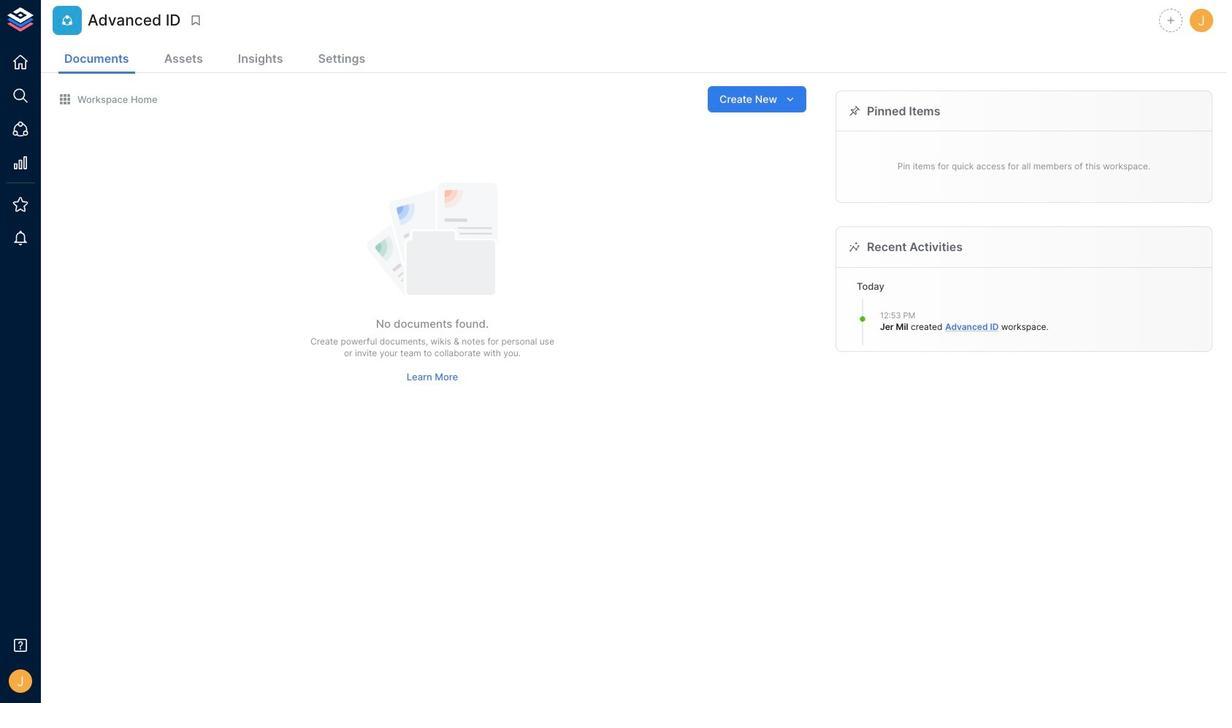 Task type: describe. For each thing, give the bounding box(es) containing it.
bookmark image
[[189, 14, 202, 27]]



Task type: vqa. For each thing, say whether or not it's contained in the screenshot.
ceo text box
no



